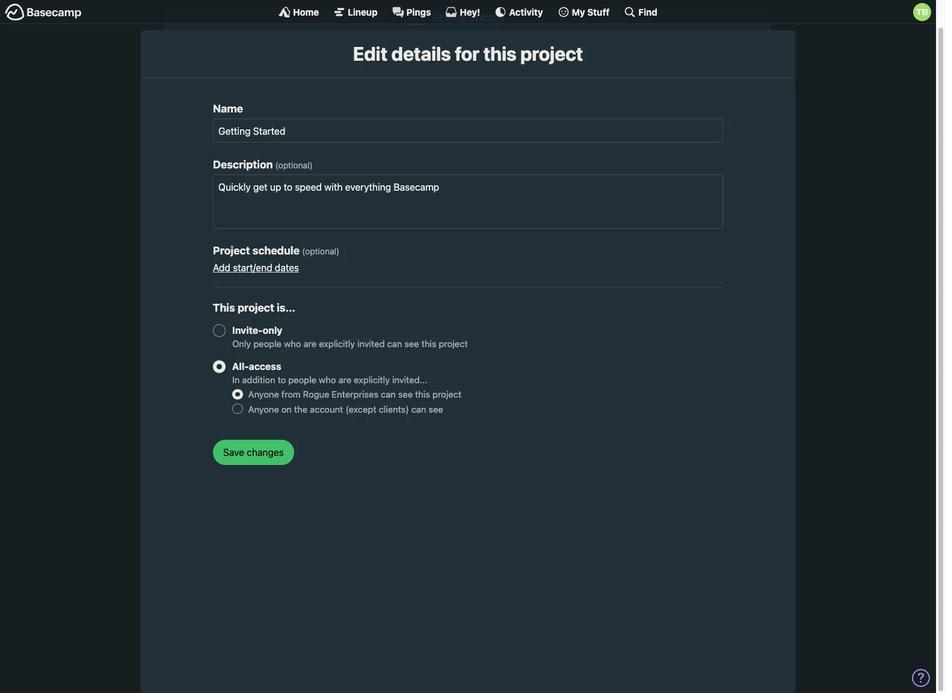 Task type: vqa. For each thing, say whether or not it's contained in the screenshot.
13
no



Task type: describe. For each thing, give the bounding box(es) containing it.
invited
[[357, 338, 385, 349]]

who inside the invite-only only people who are explicitly invited can see this project
[[284, 338, 301, 349]]

stuff
[[587, 6, 610, 17]]

getting started
[[432, 11, 504, 22]]

account
[[310, 403, 343, 414]]

hey!
[[460, 6, 480, 17]]

can inside the invite-only only people who are explicitly invited can see this project
[[387, 338, 402, 349]]

lineup link
[[333, 6, 378, 18]]

project
[[213, 244, 250, 257]]

lineup
[[348, 6, 378, 17]]

clients)
[[379, 403, 409, 414]]

my stuff button
[[558, 6, 610, 18]]

people inside all-access in addition to people who are explicitly invited...
[[288, 374, 317, 385]]

switch accounts image
[[5, 3, 82, 22]]

who inside all-access in addition to people who are explicitly invited...
[[319, 374, 336, 385]]

schedule
[[253, 244, 300, 257]]

add start/end dates
[[213, 263, 299, 273]]

start/end
[[233, 263, 272, 273]]

access
[[249, 361, 281, 372]]

my
[[572, 6, 585, 17]]

2 vertical spatial this
[[415, 389, 430, 400]]

the
[[294, 403, 308, 414]]

getting
[[432, 11, 467, 22]]

add start/end dates link
[[213, 263, 299, 273]]

anyone for anyone from rogue enterprises can see this project
[[248, 389, 279, 400]]

from
[[281, 389, 301, 400]]

tim burton image
[[913, 3, 931, 21]]

this inside the invite-only only people who are explicitly invited can see this project
[[422, 338, 437, 349]]

only
[[232, 338, 251, 349]]

project inside the invite-only only people who are explicitly invited can see this project
[[439, 338, 468, 349]]

hey! button
[[446, 6, 480, 18]]

only
[[263, 325, 283, 336]]

this project is… option group
[[213, 301, 723, 416]]

rogue
[[303, 389, 329, 400]]

(except
[[346, 403, 376, 414]]

add
[[213, 263, 230, 273]]

this
[[213, 301, 235, 314]]

explicitly inside the invite-only only people who are explicitly invited can see this project
[[319, 338, 355, 349]]



Task type: locate. For each thing, give the bounding box(es) containing it.
0 vertical spatial this
[[483, 42, 517, 65]]

who
[[284, 338, 301, 349], [319, 374, 336, 385]]

home
[[293, 6, 319, 17]]

1 horizontal spatial who
[[319, 374, 336, 385]]

on
[[281, 403, 292, 414]]

see right clients)
[[429, 403, 443, 414]]

0 vertical spatial can
[[387, 338, 402, 349]]

are up all-access in addition to people who are explicitly invited...
[[304, 338, 317, 349]]

None submit
[[213, 440, 294, 465]]

anyone
[[248, 389, 279, 400], [248, 403, 279, 414]]

1 anyone from the top
[[248, 389, 279, 400]]

in
[[232, 374, 240, 385]]

find
[[639, 6, 658, 17]]

0 horizontal spatial people
[[254, 338, 282, 349]]

this right for at top
[[483, 42, 517, 65]]

all-
[[232, 361, 249, 372]]

this project is…
[[213, 301, 295, 314]]

getting started link
[[432, 11, 504, 22]]

(optional) inside 'project schedule (optional)'
[[302, 246, 340, 256]]

anyone down addition
[[248, 389, 279, 400]]

main element
[[0, 0, 936, 24]]

(optional)
[[275, 160, 313, 170], [302, 246, 340, 256]]

description (optional)
[[213, 158, 313, 171]]

invited...
[[392, 374, 427, 385]]

addition
[[242, 374, 275, 385]]

my stuff
[[572, 6, 610, 17]]

find button
[[624, 6, 658, 18]]

can right clients)
[[411, 403, 426, 414]]

Quickly get up to speed with everything Basecamp text field
[[213, 175, 723, 229]]

is…
[[277, 301, 295, 314]]

pings
[[406, 6, 431, 17]]

people down 'only'
[[254, 338, 282, 349]]

1 vertical spatial who
[[319, 374, 336, 385]]

description
[[213, 158, 273, 171]]

invite-only only people who are explicitly invited can see this project
[[232, 325, 468, 349]]

details
[[391, 42, 451, 65]]

0 vertical spatial anyone
[[248, 389, 279, 400]]

name
[[213, 102, 243, 115]]

this up invited...
[[422, 338, 437, 349]]

pings button
[[392, 6, 431, 18]]

project schedule (optional)
[[213, 244, 340, 257]]

for
[[455, 42, 480, 65]]

0 vertical spatial explicitly
[[319, 338, 355, 349]]

are up anyone from rogue enterprises can see this project
[[338, 374, 352, 385]]

are inside all-access in addition to people who are explicitly invited...
[[338, 374, 352, 385]]

1 vertical spatial explicitly
[[354, 374, 390, 385]]

people inside the invite-only only people who are explicitly invited can see this project
[[254, 338, 282, 349]]

anyone from rogue enterprises can see this project
[[248, 389, 462, 400]]

can right invited
[[387, 338, 402, 349]]

0 horizontal spatial are
[[304, 338, 317, 349]]

home link
[[279, 6, 319, 18]]

(optional) right description
[[275, 160, 313, 170]]

1 vertical spatial are
[[338, 374, 352, 385]]

who up rogue in the left of the page
[[319, 374, 336, 385]]

1 vertical spatial people
[[288, 374, 317, 385]]

see down invited...
[[398, 389, 413, 400]]

see
[[405, 338, 419, 349], [398, 389, 413, 400], [429, 403, 443, 414]]

started
[[469, 11, 504, 22]]

this down invited...
[[415, 389, 430, 400]]

project
[[521, 42, 583, 65], [238, 301, 274, 314], [439, 338, 468, 349], [433, 389, 462, 400]]

1 vertical spatial anyone
[[248, 403, 279, 414]]

see inside the invite-only only people who are explicitly invited can see this project
[[405, 338, 419, 349]]

all-access in addition to people who are explicitly invited...
[[232, 361, 427, 385]]

edit
[[353, 42, 388, 65]]

dates
[[275, 263, 299, 273]]

0 vertical spatial (optional)
[[275, 160, 313, 170]]

can up clients)
[[381, 389, 396, 400]]

invite-
[[232, 325, 263, 336]]

(optional) right schedule
[[302, 246, 340, 256]]

anyone left the on
[[248, 403, 279, 414]]

2 vertical spatial see
[[429, 403, 443, 414]]

1 vertical spatial can
[[381, 389, 396, 400]]

0 horizontal spatial who
[[284, 338, 301, 349]]

1 horizontal spatial people
[[288, 374, 317, 385]]

people
[[254, 338, 282, 349], [288, 374, 317, 385]]

this
[[483, 42, 517, 65], [422, 338, 437, 349], [415, 389, 430, 400]]

0 vertical spatial are
[[304, 338, 317, 349]]

anyone for anyone on the account (except clients) can see
[[248, 403, 279, 414]]

are inside the invite-only only people who are explicitly invited can see this project
[[304, 338, 317, 349]]

activity
[[509, 6, 543, 17]]

explicitly inside all-access in addition to people who are explicitly invited...
[[354, 374, 390, 385]]

0 vertical spatial who
[[284, 338, 301, 349]]

can
[[387, 338, 402, 349], [381, 389, 396, 400], [411, 403, 426, 414]]

0 vertical spatial people
[[254, 338, 282, 349]]

to
[[278, 374, 286, 385]]

2 anyone from the top
[[248, 403, 279, 414]]

0 vertical spatial see
[[405, 338, 419, 349]]

1 horizontal spatial are
[[338, 374, 352, 385]]

edit details for this project
[[353, 42, 583, 65]]

activity link
[[495, 6, 543, 18]]

1 vertical spatial (optional)
[[302, 246, 340, 256]]

see up invited...
[[405, 338, 419, 349]]

anyone on the account (except clients) can see
[[248, 403, 443, 414]]

who down is…
[[284, 338, 301, 349]]

1 vertical spatial this
[[422, 338, 437, 349]]

are
[[304, 338, 317, 349], [338, 374, 352, 385]]

2 vertical spatial can
[[411, 403, 426, 414]]

(optional) inside description (optional)
[[275, 160, 313, 170]]

people up from
[[288, 374, 317, 385]]

explicitly up all-access in addition to people who are explicitly invited...
[[319, 338, 355, 349]]

explicitly up enterprises
[[354, 374, 390, 385]]

1 vertical spatial see
[[398, 389, 413, 400]]

explicitly
[[319, 338, 355, 349], [354, 374, 390, 385]]

enterprises
[[332, 389, 379, 400]]

Name text field
[[213, 119, 723, 143]]



